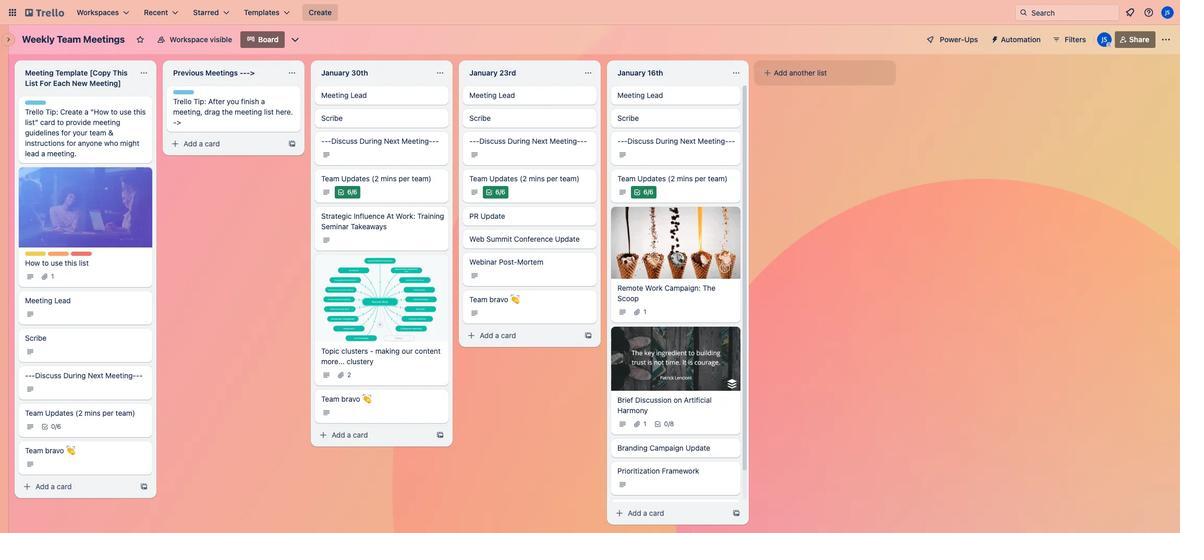 Task type: vqa. For each thing, say whether or not it's contained in the screenshot.
James Peterson (jamespeterson93) IMAGE to the right
no



Task type: describe. For each thing, give the bounding box(es) containing it.
👏 for ---discuss during next meeting---
[[66, 446, 75, 455]]

during for ---discuss during next meeting--- link for scribe link associated with january 16th text box
[[656, 137, 679, 146]]

team inside text box
[[57, 34, 81, 45]]

prioritization framework
[[618, 467, 700, 476]]

share
[[1130, 35, 1150, 44]]

0 vertical spatial list
[[818, 68, 827, 77]]

add for the webinar post-mortem link
[[480, 331, 493, 340]]

trello for trello tip: after you finish a meeting, drag the meeting list here. ->
[[173, 97, 192, 106]]

scribe for january 30th text field's scribe link
[[321, 114, 343, 123]]

after
[[208, 97, 225, 106]]

team bravo 👏 for ---discuss during next meeting---
[[25, 446, 75, 455]]

back to home image
[[25, 4, 64, 21]]

provide
[[66, 118, 91, 127]]

meeting lead for january 23rd text field
[[470, 91, 515, 100]]

filters
[[1065, 35, 1087, 44]]

meeting- for january 30th text field
[[402, 137, 432, 146]]

meeting lead down how to use this list
[[25, 296, 71, 305]]

per for january 30th text field's scribe link ---discuss during next meeting--- link
[[399, 174, 410, 183]]

---discuss during next meeting--- for january 30th text field's scribe link ---discuss during next meeting--- link
[[321, 137, 439, 146]]

meeting inside trello tip: after you finish a meeting, drag the meeting list here. ->
[[235, 107, 262, 116]]

power-
[[940, 35, 965, 44]]

---discuss during next meeting--- link for january 30th text field's scribe link
[[315, 132, 449, 165]]

create inside button
[[309, 8, 332, 17]]

updates for ---discuss during next meeting--- link for scribe link associated with january 16th text box
[[638, 174, 666, 183]]

scoop
[[618, 294, 639, 303]]

here.
[[276, 107, 293, 116]]

Search field
[[1028, 5, 1120, 20]]

lead for january 23rd text field's meeting lead link
[[499, 91, 515, 100]]

more...
[[321, 357, 345, 366]]

templates
[[244, 8, 280, 17]]

content
[[415, 347, 441, 356]]

list inside trello tip: after you finish a meeting, drag the meeting list here. ->
[[264, 107, 274, 116]]

add a card link for ---discuss during next meeting--- link for scribe link associated with january 16th text box
[[611, 507, 728, 521]]

meeting for meeting lead link associated with january 16th text box
[[618, 91, 645, 100]]

team bravo 👏 for strategic influence at work: training seminar takeaways
[[321, 395, 372, 404]]

1 for remote
[[644, 308, 647, 316]]

starred button
[[187, 4, 236, 21]]

our
[[402, 347, 413, 356]]

2 horizontal spatial 👏
[[511, 295, 520, 304]]

pr
[[470, 212, 479, 221]]

pr update link
[[463, 207, 597, 226]]

meeting lead link for january 30th text field
[[315, 86, 449, 105]]

prioritization
[[618, 467, 660, 476]]

sm image inside the webinar post-mortem link
[[470, 271, 480, 281]]

power-ups button
[[919, 31, 985, 48]]

---discuss during next meeting--- link for scribe link for january 23rd text field
[[463, 132, 597, 165]]

0 vertical spatial 1
[[51, 273, 54, 280]]

trello for trello tip: create a "how to use this list" card to provide meeting guidelines for your team & instructions for anyone who might lead a meeting.
[[25, 107, 44, 116]]

---discuss during next meeting--- for ---discuss during next meeting--- link for scribe link associated with january 16th text box
[[618, 137, 736, 146]]

1 vertical spatial use
[[51, 259, 63, 267]]

automation
[[1002, 35, 1041, 44]]

during for january 30th text field's scribe link ---discuss during next meeting--- link
[[360, 137, 382, 146]]

sm image inside strategic influence at work: training seminar takeaways link
[[321, 235, 332, 246]]

mins for january 30th text field's scribe link
[[381, 174, 397, 183]]

drag
[[205, 107, 220, 116]]

add a card for ---discuss during next meeting--- link associated with scribe link for january 23rd text field
[[480, 331, 516, 340]]

lead down how to use this list
[[54, 296, 71, 305]]

webinar post-mortem
[[470, 258, 544, 267]]

lead
[[25, 149, 39, 158]]

meeting lead link for january 23rd text field
[[463, 86, 597, 105]]

workspace visible
[[170, 35, 232, 44]]

- inside trello tip: after you finish a meeting, drag the meeting list here. ->
[[173, 118, 177, 127]]

meeting down "how"
[[25, 296, 52, 305]]

- inside topic clusters - making our content more... clustery
[[370, 347, 374, 356]]

meetings
[[83, 34, 125, 45]]

0 notifications image
[[1124, 6, 1137, 19]]

visible
[[210, 35, 232, 44]]

clustery
[[347, 357, 374, 366]]

updates for ---discuss during next meeting--- link associated with scribe link for january 23rd text field
[[490, 174, 518, 183]]

(2 for ---discuss during next meeting--- link associated with scribe link for january 23rd text field
[[520, 174, 527, 183]]

discuss for scribe link associated with january 16th text box
[[628, 137, 654, 146]]

artificial
[[684, 396, 712, 405]]

this inside trello tip: create a "how to use this list" card to provide meeting guidelines for your team & instructions for anyone who might lead a meeting.
[[134, 107, 146, 116]]

scribe for scribe link associated with january 16th text box
[[618, 114, 639, 123]]

add a card link for january 30th text field's scribe link ---discuss during next meeting--- link
[[315, 428, 432, 443]]

card for create from template… image associated with scribe link for january 23rd text field
[[501, 331, 516, 340]]

the
[[703, 284, 716, 293]]

meeting.
[[47, 149, 77, 158]]

add for branding campaign update link
[[628, 509, 642, 518]]

campaign:
[[665, 284, 701, 293]]

webinar
[[470, 258, 497, 267]]

this member is an admin of this board. image
[[1107, 42, 1112, 47]]

starred
[[193, 8, 219, 17]]

updates for january 30th text field's scribe link ---discuss during next meeting--- link
[[342, 174, 370, 183]]

instructions
[[25, 139, 65, 148]]

January 23rd text field
[[463, 65, 578, 81]]

Board name text field
[[17, 31, 130, 48]]

2
[[347, 371, 351, 379]]

post-
[[499, 258, 517, 267]]

>
[[177, 118, 181, 127]]

takeaways
[[351, 222, 387, 231]]

add a card for ---discuss during next meeting--- link for scribe link associated with january 16th text box
[[628, 509, 664, 518]]

use inside trello tip: create a "how to use this list" card to provide meeting guidelines for your team & instructions for anyone who might lead a meeting.
[[120, 107, 132, 116]]

guidelines
[[25, 128, 59, 137]]

create from template… image for scribe link for january 23rd text field
[[584, 332, 593, 340]]

strategic influence at work: training seminar takeaways
[[321, 212, 444, 231]]

summit
[[487, 235, 512, 244]]

templates button
[[238, 4, 296, 21]]

work:
[[396, 212, 416, 221]]

harmony
[[618, 406, 648, 415]]

6/6 for bravo
[[347, 188, 357, 196]]

topic clusters - making our content more... clustery
[[321, 347, 441, 366]]

team) for ---discuss during next meeting--- link associated with scribe link for january 23rd text field
[[560, 174, 580, 183]]

recent
[[144, 8, 168, 17]]

remote work campaign: the scoop
[[618, 284, 716, 303]]

list"
[[25, 118, 38, 127]]

framework
[[662, 467, 700, 476]]

recent button
[[138, 4, 185, 21]]

sm image inside ---discuss during next meeting--- link
[[321, 150, 332, 160]]

branding campaign update
[[618, 444, 711, 453]]

1 vertical spatial for
[[67, 139, 76, 148]]

at
[[387, 212, 394, 221]]

jacob simon (jacobsimon16) image
[[1098, 32, 1112, 47]]

create from template… image
[[288, 140, 296, 148]]

prioritization framework link
[[611, 462, 741, 495]]

---discuss during next meeting--- for ---discuss during next meeting--- link associated with scribe link for january 23rd text field
[[470, 137, 587, 146]]

web
[[470, 235, 485, 244]]

workspace visible button
[[151, 31, 238, 48]]

share button
[[1115, 31, 1156, 48]]

per for ---discuss during next meeting--- link for scribe link associated with january 16th text box
[[695, 174, 706, 183]]

web summit conference update
[[470, 235, 580, 244]]

meeting lead for january 16th text box
[[618, 91, 663, 100]]

campaign
[[650, 444, 684, 453]]

who
[[104, 139, 118, 148]]

another
[[790, 68, 816, 77]]

search image
[[1020, 8, 1028, 17]]

meeting lead for january 30th text field
[[321, 91, 367, 100]]

your
[[73, 128, 88, 137]]

card for create from template… icon
[[205, 139, 220, 148]]

branding
[[618, 444, 648, 453]]

weekly team meetings
[[22, 34, 125, 45]]

topic
[[321, 347, 340, 356]]

0/8
[[664, 420, 674, 428]]

next for january 30th text field's scribe link ---discuss during next meeting--- link
[[384, 137, 400, 146]]

anyone
[[78, 139, 102, 148]]

add another list link
[[759, 65, 892, 81]]

influence
[[354, 212, 385, 221]]

training
[[418, 212, 444, 221]]

making
[[376, 347, 400, 356]]

work
[[646, 284, 663, 293]]

ups
[[965, 35, 979, 44]]



Task type: locate. For each thing, give the bounding box(es) containing it.
0 horizontal spatial create
[[60, 107, 83, 116]]

list right another
[[818, 68, 827, 77]]

next for ---discuss during next meeting--- link associated with scribe link for january 23rd text field
[[532, 137, 548, 146]]

add inside add another list link
[[774, 68, 788, 77]]

-
[[173, 118, 177, 127], [321, 137, 325, 146], [325, 137, 328, 146], [328, 137, 331, 146], [432, 137, 436, 146], [436, 137, 439, 146], [470, 137, 473, 146], [473, 137, 476, 146], [476, 137, 480, 146], [581, 137, 584, 146], [584, 137, 587, 146], [618, 137, 621, 146], [621, 137, 624, 146], [624, 137, 628, 146], [729, 137, 732, 146], [732, 137, 736, 146], [370, 347, 374, 356], [25, 371, 28, 380], [28, 371, 32, 380], [32, 371, 35, 380], [136, 371, 139, 380], [139, 371, 143, 380]]

lead down january 23rd text field
[[499, 91, 515, 100]]

0 vertical spatial create
[[309, 8, 332, 17]]

power-ups
[[940, 35, 979, 44]]

1 vertical spatial team bravo 👏 link
[[315, 390, 449, 423]]

meeting inside trello tip: create a "how to use this list" card to provide meeting guidelines for your team & instructions for anyone who might lead a meeting.
[[93, 118, 120, 127]]

team updates (2 mins per team) for january 30th text field's scribe link
[[321, 174, 432, 183]]

add a card for january 30th text field's scribe link ---discuss during next meeting--- link
[[332, 431, 368, 440]]

meeting lead link for january 16th text box
[[611, 86, 741, 105]]

bravo for strategic influence at work: training seminar takeaways
[[342, 395, 360, 404]]

6/6 for post-
[[496, 188, 506, 196]]

update up framework
[[686, 444, 711, 453]]

0 horizontal spatial use
[[51, 259, 63, 267]]

workspace
[[170, 35, 208, 44]]

board link
[[241, 31, 285, 48]]

tip: up guidelines
[[45, 107, 58, 116]]

how to use this list
[[25, 259, 89, 267]]

1 vertical spatial trello
[[25, 107, 44, 116]]

tip: inside trello tip: create a "how to use this list" card to provide meeting guidelines for your team & instructions for anyone who might lead a meeting.
[[45, 107, 58, 116]]

sm image
[[763, 68, 773, 78], [170, 139, 181, 149], [321, 150, 332, 160], [618, 187, 628, 198], [632, 187, 643, 198], [321, 235, 332, 246], [40, 272, 50, 282], [618, 307, 628, 318], [466, 331, 477, 341], [321, 370, 332, 381], [618, 419, 628, 430], [632, 419, 643, 430], [653, 419, 663, 430], [25, 422, 35, 432], [25, 459, 35, 470], [618, 480, 628, 490], [22, 482, 32, 492], [615, 509, 625, 519]]

2 vertical spatial to
[[42, 259, 49, 267]]

meeting-
[[402, 137, 432, 146], [550, 137, 581, 146], [698, 137, 729, 146], [105, 371, 136, 380]]

how
[[25, 259, 40, 267]]

lead for meeting lead link corresponding to january 30th text field
[[351, 91, 367, 100]]

meeting down january 23rd text field
[[470, 91, 497, 100]]

add for team bravo 👏 link associated with strategic influence at work: training seminar takeaways
[[332, 431, 345, 440]]

bravo down 2
[[342, 395, 360, 404]]

1 horizontal spatial create
[[309, 8, 332, 17]]

0/6
[[51, 423, 61, 431]]

card inside trello tip: create a "how to use this list" card to provide meeting guidelines for your team & instructions for anyone who might lead a meeting.
[[40, 118, 55, 127]]

list left the here.
[[264, 107, 274, 116]]

bravo down the 0/6 on the bottom left of page
[[45, 446, 64, 455]]

0 vertical spatial this
[[134, 107, 146, 116]]

scribe
[[321, 114, 343, 123], [470, 114, 491, 123], [618, 114, 639, 123], [25, 334, 47, 343]]

0 vertical spatial for
[[61, 128, 71, 137]]

January 16th text field
[[611, 65, 726, 81]]

brief
[[618, 396, 634, 405]]

0 horizontal spatial to
[[42, 259, 49, 267]]

sm image inside prioritization framework link
[[618, 480, 628, 490]]

team updates (2 mins per team) for scribe link for january 23rd text field
[[470, 174, 580, 183]]

strategic
[[321, 212, 352, 221]]

team updates (2 mins per team)
[[321, 174, 432, 183], [470, 174, 580, 183], [618, 174, 728, 183], [25, 409, 135, 418]]

updates
[[342, 174, 370, 183], [490, 174, 518, 183], [638, 174, 666, 183], [45, 409, 74, 418]]

meeting lead down january 30th text field
[[321, 91, 367, 100]]

meeting down january 30th text field
[[321, 91, 349, 100]]

2 horizontal spatial list
[[818, 68, 827, 77]]

1 horizontal spatial team bravo 👏 link
[[315, 390, 449, 423]]

to right "how on the top of the page
[[111, 107, 118, 116]]

2 horizontal spatial bravo
[[490, 295, 509, 304]]

trello tip: after you finish a meeting, drag the meeting list here. ->
[[173, 97, 293, 127]]

1 vertical spatial update
[[555, 235, 580, 244]]

team) for ---discuss during next meeting--- link for scribe link associated with january 16th text box
[[708, 174, 728, 183]]

sm image
[[987, 31, 1002, 46], [470, 150, 480, 160], [618, 150, 628, 160], [321, 187, 332, 198], [336, 187, 346, 198], [470, 187, 480, 198], [484, 187, 495, 198], [470, 271, 480, 281], [25, 272, 35, 282], [632, 307, 643, 318], [470, 308, 480, 319], [25, 309, 35, 320], [25, 347, 35, 357], [336, 370, 346, 381], [25, 384, 35, 395], [321, 408, 332, 418], [40, 422, 50, 432], [318, 430, 329, 441]]

1 down work
[[644, 308, 647, 316]]

pr update
[[470, 212, 505, 221]]

team bravo 👏
[[470, 295, 520, 304], [321, 395, 372, 404], [25, 446, 75, 455]]

web summit conference update link
[[463, 230, 597, 249]]

during for ---discuss during next meeting--- link associated with scribe link for january 23rd text field
[[508, 137, 530, 146]]

lead
[[351, 91, 367, 100], [499, 91, 515, 100], [647, 91, 663, 100], [54, 296, 71, 305]]

1 vertical spatial to
[[57, 118, 64, 127]]

scribe link for january 23rd text field
[[463, 109, 597, 128]]

1 horizontal spatial this
[[134, 107, 146, 116]]

this up might
[[134, 107, 146, 116]]

lead down january 16th text box
[[647, 91, 663, 100]]

discuss for january 30th text field's scribe link
[[331, 137, 358, 146]]

0 horizontal spatial update
[[481, 212, 505, 221]]

(2 for ---discuss during next meeting--- link for scribe link associated with january 16th text box
[[668, 174, 675, 183]]

6/6
[[347, 188, 357, 196], [496, 188, 506, 196], [644, 188, 654, 196]]

discuss
[[331, 137, 358, 146], [480, 137, 506, 146], [628, 137, 654, 146], [35, 371, 61, 380]]

1 vertical spatial meeting
[[93, 118, 120, 127]]

board
[[258, 35, 279, 44]]

bravo
[[490, 295, 509, 304], [342, 395, 360, 404], [45, 446, 64, 455]]

1 horizontal spatial 6/6
[[496, 188, 506, 196]]

team bravo 👏 link down 2
[[315, 390, 449, 423]]

1 vertical spatial list
[[264, 107, 274, 116]]

2 vertical spatial 👏
[[66, 446, 75, 455]]

add a card link for ---discuss during next meeting--- link associated with scribe link for january 23rd text field
[[463, 329, 580, 343]]

team bravo 👏 down 2
[[321, 395, 372, 404]]

discuss for scribe link for january 23rd text field
[[480, 137, 506, 146]]

team bravo 👏 link for strategic influence at work: training seminar takeaways
[[315, 390, 449, 423]]

during
[[360, 137, 382, 146], [508, 137, 530, 146], [656, 137, 679, 146], [63, 371, 86, 380]]

a inside trello tip: after you finish a meeting, drag the meeting list here. ->
[[261, 97, 265, 106]]

trello tip: create a "how to use this list" card to provide meeting guidelines for your team & instructions for anyone who might lead a meeting.
[[25, 107, 146, 158]]

2 horizontal spatial team bravo 👏 link
[[463, 291, 597, 324]]

0 vertical spatial bravo
[[490, 295, 509, 304]]

create from template… image
[[584, 332, 593, 340], [436, 431, 445, 440], [140, 483, 148, 491], [733, 510, 741, 518]]

bravo for ---discuss during next meeting---
[[45, 446, 64, 455]]

team bravo 👏 link for ---discuss during next meeting---
[[19, 442, 152, 475]]

2 vertical spatial team bravo 👏
[[25, 446, 75, 455]]

1 down how to use this list
[[51, 273, 54, 280]]

workspaces button
[[70, 4, 136, 21]]

(2 for january 30th text field's scribe link ---discuss during next meeting--- link
[[372, 174, 379, 183]]

create from template… image for scribe link associated with january 16th text box
[[733, 510, 741, 518]]

trello tip: after you finish a meeting, drag the meeting list here. -> link
[[167, 86, 301, 132]]

trello inside trello tip: after you finish a meeting, drag the meeting list here. ->
[[173, 97, 192, 106]]

1 vertical spatial team bravo 👏
[[321, 395, 372, 404]]

1 vertical spatial create
[[60, 107, 83, 116]]

meeting down january 16th text box
[[618, 91, 645, 100]]

discussion
[[636, 396, 672, 405]]

---discuss during next meeting--- link for scribe link associated with january 16th text box
[[611, 132, 741, 165]]

trello up list"
[[25, 107, 44, 116]]

weekly
[[22, 34, 55, 45]]

&
[[108, 128, 113, 137]]

2 vertical spatial list
[[79, 259, 89, 267]]

trello
[[173, 97, 192, 106], [25, 107, 44, 116]]

1 down harmony in the bottom of the page
[[644, 420, 647, 428]]

2 horizontal spatial 6/6
[[644, 188, 654, 196]]

team
[[89, 128, 106, 137]]

0 vertical spatial to
[[111, 107, 118, 116]]

might
[[120, 139, 139, 148]]

1
[[51, 273, 54, 280], [644, 308, 647, 316], [644, 420, 647, 428]]

automation button
[[987, 31, 1048, 48]]

you
[[227, 97, 239, 106]]

use right "how"
[[51, 259, 63, 267]]

0 horizontal spatial 6/6
[[347, 188, 357, 196]]

filters button
[[1050, 31, 1090, 48]]

meeting down finish
[[235, 107, 262, 116]]

team) for january 30th text field's scribe link ---discuss during next meeting--- link
[[412, 174, 432, 183]]

card for scribe link associated with january 16th text box create from template… image
[[650, 509, 664, 518]]

0 vertical spatial team bravo 👏 link
[[463, 291, 597, 324]]

2 vertical spatial update
[[686, 444, 711, 453]]

1 horizontal spatial tip:
[[194, 97, 206, 106]]

1 6/6 from the left
[[347, 188, 357, 196]]

team bravo 👏 down webinar
[[470, 295, 520, 304]]

jacob simon (jacobsimon16) image
[[1162, 6, 1174, 19]]

add a card
[[184, 139, 220, 148], [480, 331, 516, 340], [332, 431, 368, 440], [35, 482, 72, 491], [628, 509, 664, 518]]

0 horizontal spatial trello
[[25, 107, 44, 116]]

0 horizontal spatial this
[[65, 259, 77, 267]]

2 vertical spatial 1
[[644, 420, 647, 428]]

lead down january 30th text field
[[351, 91, 367, 100]]

for
[[61, 128, 71, 137], [67, 139, 76, 148]]

1 vertical spatial bravo
[[342, 395, 360, 404]]

tip: for create
[[45, 107, 58, 116]]

meeting up &
[[93, 118, 120, 127]]

1 horizontal spatial use
[[120, 107, 132, 116]]

0 vertical spatial trello
[[173, 97, 192, 106]]

to left provide at the left of page
[[57, 118, 64, 127]]

lead for meeting lead link associated with january 16th text box
[[647, 91, 663, 100]]

2 vertical spatial team bravo 👏 link
[[19, 442, 152, 475]]

0 horizontal spatial team bravo 👏
[[25, 446, 75, 455]]

create button
[[303, 4, 338, 21]]

this right "how"
[[65, 259, 77, 267]]

scribe for scribe link for january 23rd text field
[[470, 114, 491, 123]]

finish
[[241, 97, 259, 106]]

meeting for meeting lead link corresponding to january 30th text field
[[321, 91, 349, 100]]

remote
[[618, 284, 644, 293]]

1 vertical spatial 👏
[[362, 395, 372, 404]]

scribe link
[[315, 109, 449, 128], [463, 109, 597, 128], [611, 109, 741, 128], [19, 329, 152, 362]]

seminar
[[321, 222, 349, 231]]

0 horizontal spatial bravo
[[45, 446, 64, 455]]

card for january 30th text field's scribe link create from template… image
[[353, 431, 368, 440]]

team updates (2 mins per team) for scribe link associated with january 16th text box
[[618, 174, 728, 183]]

Meeting Template [Copy This List For Each New Meeting] text field
[[19, 65, 134, 92]]

to right "how"
[[42, 259, 49, 267]]

trello up the meeting,
[[173, 97, 192, 106]]

the
[[222, 107, 233, 116]]

use
[[120, 107, 132, 116], [51, 259, 63, 267]]

1 vertical spatial 1
[[644, 308, 647, 316]]

bravo down webinar post-mortem
[[490, 295, 509, 304]]

mins
[[381, 174, 397, 183], [529, 174, 545, 183], [677, 174, 693, 183], [85, 409, 101, 418]]

clusters
[[342, 347, 368, 356]]

for down your at the top left of page
[[67, 139, 76, 148]]

list right "how"
[[79, 259, 89, 267]]

sm image inside add another list link
[[763, 68, 773, 78]]

tip: for after
[[194, 97, 206, 106]]

0 horizontal spatial tip:
[[45, 107, 58, 116]]

0 vertical spatial tip:
[[194, 97, 206, 106]]

1 horizontal spatial list
[[264, 107, 274, 116]]

1 vertical spatial tip:
[[45, 107, 58, 116]]

meeting- for january 23rd text field
[[550, 137, 581, 146]]

2 6/6 from the left
[[496, 188, 506, 196]]

create from template… image for january 30th text field's scribe link
[[436, 431, 445, 440]]

a
[[261, 97, 265, 106], [85, 107, 88, 116], [199, 139, 203, 148], [41, 149, 45, 158], [495, 331, 499, 340], [347, 431, 351, 440], [51, 482, 55, 491], [644, 509, 648, 518]]

0 horizontal spatial 👏
[[66, 446, 75, 455]]

1 horizontal spatial to
[[57, 118, 64, 127]]

3 6/6 from the left
[[644, 188, 654, 196]]

meeting- for january 16th text box
[[698, 137, 729, 146]]

to
[[111, 107, 118, 116], [57, 118, 64, 127], [42, 259, 49, 267]]

1 for brief
[[644, 420, 647, 428]]

sm image inside team bravo 👏 link
[[25, 459, 35, 470]]

"how
[[90, 107, 109, 116]]

add
[[774, 68, 788, 77], [184, 139, 197, 148], [480, 331, 493, 340], [332, 431, 345, 440], [35, 482, 49, 491], [628, 509, 642, 518]]

0 vertical spatial update
[[481, 212, 505, 221]]

1 horizontal spatial meeting
[[235, 107, 262, 116]]

mortem
[[517, 258, 544, 267]]

next for ---discuss during next meeting--- link for scribe link associated with january 16th text box
[[680, 137, 696, 146]]

2 vertical spatial bravo
[[45, 446, 64, 455]]

January 30th text field
[[315, 65, 430, 81]]

tip:
[[194, 97, 206, 106], [45, 107, 58, 116]]

branding campaign update link
[[611, 439, 741, 458]]

1 horizontal spatial bravo
[[342, 395, 360, 404]]

meeting for january 23rd text field's meeting lead link
[[470, 91, 497, 100]]

1 horizontal spatial trello
[[173, 97, 192, 106]]

👏
[[511, 295, 520, 304], [362, 395, 372, 404], [66, 446, 75, 455]]

meeting
[[321, 91, 349, 100], [470, 91, 497, 100], [618, 91, 645, 100], [25, 296, 52, 305]]

tip: inside trello tip: after you finish a meeting, drag the meeting list here. ->
[[194, 97, 206, 106]]

2 horizontal spatial team bravo 👏
[[470, 295, 520, 304]]

meeting lead down january 16th text box
[[618, 91, 663, 100]]

update right conference
[[555, 235, 580, 244]]

use right "how on the top of the page
[[120, 107, 132, 116]]

add another list
[[774, 68, 827, 77]]

trello inside trello tip: create a "how to use this list" card to provide meeting guidelines for your team & instructions for anyone who might lead a meeting.
[[25, 107, 44, 116]]

next
[[384, 137, 400, 146], [532, 137, 548, 146], [680, 137, 696, 146], [88, 371, 103, 380]]

0 horizontal spatial list
[[79, 259, 89, 267]]

2 horizontal spatial to
[[111, 107, 118, 116]]

0 vertical spatial meeting
[[235, 107, 262, 116]]

create inside trello tip: create a "how to use this list" card to provide meeting guidelines for your team & instructions for anyone who might lead a meeting.
[[60, 107, 83, 116]]

sm image inside automation button
[[987, 31, 1002, 46]]

Previous Meetings ---> text field
[[167, 65, 282, 81]]

👏 for strategic influence at work: training seminar takeaways
[[362, 395, 372, 404]]

scribe link for january 16th text box
[[611, 109, 741, 128]]

0 horizontal spatial meeting
[[93, 118, 120, 127]]

0 vertical spatial team bravo 👏
[[470, 295, 520, 304]]

update right pr on the left top
[[481, 212, 505, 221]]

trello tip: create a "how to use this list" card to provide meeting guidelines for your team & instructions for anyone who might lead a meeting. link
[[19, 97, 152, 163]]

for left your at the top left of page
[[61, 128, 71, 137]]

show menu image
[[1161, 34, 1172, 45]]

0 vertical spatial use
[[120, 107, 132, 116]]

team bravo 👏 link down the webinar post-mortem link
[[463, 291, 597, 324]]

meeting lead
[[321, 91, 367, 100], [470, 91, 515, 100], [618, 91, 663, 100], [25, 296, 71, 305]]

tip: up the meeting,
[[194, 97, 206, 106]]

customize views image
[[290, 34, 301, 45]]

0 horizontal spatial team bravo 👏 link
[[19, 442, 152, 475]]

meeting lead down january 23rd text field
[[470, 91, 515, 100]]

1 horizontal spatial 👏
[[362, 395, 372, 404]]

per for ---discuss during next meeting--- link associated with scribe link for january 23rd text field
[[547, 174, 558, 183]]

meeting,
[[173, 107, 203, 116]]

team bravo 👏 link down the 0/6 on the bottom left of page
[[19, 442, 152, 475]]

open information menu image
[[1144, 7, 1155, 18]]

1 horizontal spatial update
[[555, 235, 580, 244]]

primary element
[[0, 0, 1181, 25]]

star or unstar board image
[[136, 35, 145, 44]]

2 horizontal spatial update
[[686, 444, 711, 453]]

1 vertical spatial this
[[65, 259, 77, 267]]

card
[[40, 118, 55, 127], [205, 139, 220, 148], [501, 331, 516, 340], [353, 431, 368, 440], [57, 482, 72, 491], [650, 509, 664, 518]]

update inside "link"
[[555, 235, 580, 244]]

update
[[481, 212, 505, 221], [555, 235, 580, 244], [686, 444, 711, 453]]

1 horizontal spatial team bravo 👏
[[321, 395, 372, 404]]

add for ---discuss during next meeting--- team bravo 👏 link
[[35, 482, 49, 491]]

webinar post-mortem link
[[463, 253, 597, 286]]

mins for scribe link associated with january 16th text box
[[677, 174, 693, 183]]

scribe link for january 30th text field
[[315, 109, 449, 128]]

workspaces
[[77, 8, 119, 17]]

brief discussion on artificial harmony
[[618, 396, 712, 415]]

strategic influence at work: training seminar takeaways link
[[315, 207, 449, 251]]

team
[[57, 34, 81, 45], [321, 174, 340, 183], [470, 174, 488, 183], [618, 174, 636, 183], [470, 295, 488, 304], [321, 395, 340, 404], [25, 409, 43, 418], [25, 446, 43, 455]]

0 vertical spatial 👏
[[511, 295, 520, 304]]

mins for scribe link for january 23rd text field
[[529, 174, 545, 183]]

team bravo 👏 down the 0/6 on the bottom left of page
[[25, 446, 75, 455]]



